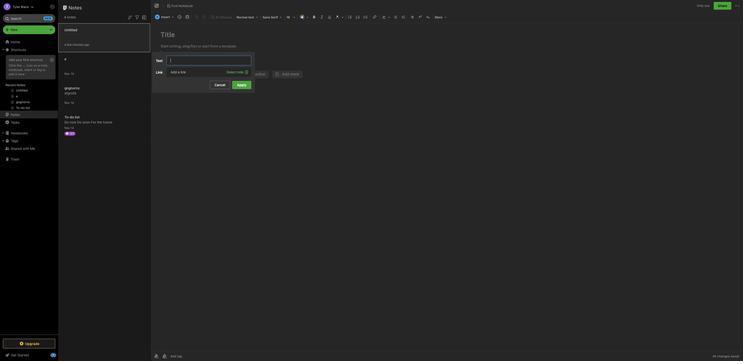 Task type: vqa. For each thing, say whether or not it's contained in the screenshot.
black
yes



Task type: locate. For each thing, give the bounding box(es) containing it.
Sort options field
[[127, 14, 133, 20]]

the right for
[[97, 120, 102, 124]]

it
[[15, 72, 17, 76]]

tree
[[0, 38, 58, 335]]

or
[[33, 68, 36, 72]]

tag
[[37, 68, 42, 72]]

outdent image
[[400, 14, 407, 20]]

shared with me
[[11, 147, 35, 151]]

notes right 'recent' at the left of page
[[17, 83, 25, 87]]

0 vertical spatial the
[[17, 63, 22, 67]]

Font family field
[[261, 14, 284, 21]]

tasks
[[11, 120, 19, 124]]

task image
[[176, 14, 183, 20]]

icon
[[27, 63, 33, 67]]

nov down the e
[[64, 72, 70, 76]]

future
[[103, 120, 112, 124]]

2 vertical spatial 14
[[71, 126, 74, 130]]

1 vertical spatial a
[[38, 63, 40, 67]]

1 do from the left
[[64, 120, 69, 124]]

a inside "icon on a note, notebook, stack or tag to add it here."
[[38, 63, 40, 67]]

group
[[0, 54, 58, 113]]

shortcuts button
[[0, 46, 58, 54]]

a right on
[[38, 63, 40, 67]]

2 vertical spatial nov 14
[[64, 126, 74, 130]]

the
[[17, 63, 22, 67], [97, 120, 102, 124]]

tags
[[11, 139, 18, 143]]

strikethrough image
[[409, 14, 416, 20]]

gngnsrns
[[64, 86, 80, 90]]

Insert field
[[154, 14, 175, 20]]

2 vertical spatial nov
[[64, 126, 70, 130]]

0 vertical spatial nov
[[64, 72, 70, 76]]

on
[[34, 63, 37, 67]]

few
[[67, 43, 72, 46]]

subscript image
[[425, 14, 431, 20]]

14 down sfgnsfd
[[71, 101, 74, 105]]

sans serif
[[263, 15, 278, 19]]

notes
[[69, 5, 82, 10], [17, 83, 25, 87], [11, 113, 20, 117]]

Font size field
[[285, 14, 297, 21]]

2 nov 14 from the top
[[64, 101, 74, 105]]

the left ...
[[17, 63, 22, 67]]

0 vertical spatial 14
[[71, 72, 74, 76]]

all changes saved
[[713, 355, 739, 359]]

notes
[[67, 15, 76, 19]]

Heading level field
[[235, 14, 260, 21]]

text
[[248, 15, 254, 19]]

Highlight field
[[334, 14, 345, 21]]

serif
[[271, 15, 278, 19]]

first
[[171, 4, 178, 8]]

settings image
[[49, 4, 55, 10]]

do down list
[[77, 120, 82, 124]]

nov 14 up 0/3 on the left of the page
[[64, 126, 74, 130]]

3 nov from the top
[[64, 126, 70, 130]]

do
[[64, 120, 69, 124], [77, 120, 82, 124]]

14 up 0/3 on the left of the page
[[71, 126, 74, 130]]

shared with me link
[[0, 145, 58, 152]]

all
[[713, 355, 717, 359]]

a
[[64, 43, 66, 46], [38, 63, 40, 67]]

do down to-
[[64, 120, 69, 124]]

1 vertical spatial nov
[[64, 101, 70, 105]]

trash link
[[0, 155, 58, 163]]

tags button
[[0, 137, 58, 145]]

Add filters field
[[134, 14, 140, 20]]

Account field
[[0, 2, 34, 12]]

14 up gngnsrns
[[71, 72, 74, 76]]

do
[[70, 115, 74, 119]]

ago
[[84, 43, 89, 46]]

sfgnsfd
[[64, 91, 76, 95]]

16
[[287, 15, 290, 19]]

nov up 0/3 on the left of the page
[[64, 126, 70, 130]]

new
[[45, 17, 51, 20]]

a left few
[[64, 43, 66, 46]]

nov 14 down sfgnsfd
[[64, 101, 74, 105]]

0 vertical spatial nov 14
[[64, 72, 74, 76]]

to-
[[64, 115, 70, 119]]

started
[[17, 353, 29, 358]]

you
[[705, 4, 710, 8]]

3 nov 14 from the top
[[64, 126, 74, 130]]

bulleted list image
[[347, 14, 354, 20]]

only
[[697, 4, 704, 8]]

3 14 from the top
[[71, 126, 74, 130]]

soon
[[82, 120, 90, 124]]

expand note image
[[154, 3, 160, 9]]

indent image
[[392, 14, 399, 20]]

notebook
[[179, 4, 193, 8]]

a few minutes ago
[[64, 43, 89, 46]]

expand notebooks image
[[1, 131, 5, 135]]

add
[[9, 58, 15, 62]]

to
[[43, 68, 46, 72]]

get started
[[11, 353, 29, 358]]

saved
[[731, 355, 739, 359]]

group containing add your first shortcut
[[0, 54, 58, 113]]

notes up notes
[[69, 5, 82, 10]]

nov
[[64, 72, 70, 76], [64, 101, 70, 105], [64, 126, 70, 130]]

0 horizontal spatial a
[[38, 63, 40, 67]]

recent
[[6, 83, 16, 87]]

tyler black
[[13, 5, 29, 9]]

get
[[11, 353, 17, 358]]

only you
[[697, 4, 710, 8]]

nov down sfgnsfd
[[64, 101, 70, 105]]

changes
[[717, 355, 730, 359]]

add filters image
[[134, 14, 140, 20]]

More actions field
[[735, 2, 740, 10]]

first notebook button
[[165, 2, 195, 9]]

1 vertical spatial nov 14
[[64, 101, 74, 105]]

here.
[[18, 72, 25, 76]]

0 horizontal spatial do
[[64, 120, 69, 124]]

click
[[9, 63, 16, 67]]

for
[[91, 120, 96, 124]]

new
[[11, 28, 18, 32]]

tasks button
[[0, 119, 58, 126]]

1 horizontal spatial do
[[77, 120, 82, 124]]

black
[[21, 5, 29, 9]]

expand tags image
[[1, 139, 5, 143]]

add your first shortcut
[[9, 58, 43, 62]]

1 horizontal spatial the
[[97, 120, 102, 124]]

0 vertical spatial a
[[64, 43, 66, 46]]

1 14 from the top
[[71, 72, 74, 76]]

notes up "tasks" at the top of the page
[[11, 113, 20, 117]]

2 14 from the top
[[71, 101, 74, 105]]

calendar event image
[[184, 14, 191, 20]]

trash
[[11, 157, 19, 161]]

4
[[64, 15, 66, 19]]

Search text field
[[6, 14, 52, 23]]

home
[[11, 40, 20, 44]]

1 vertical spatial the
[[97, 120, 102, 124]]

1 vertical spatial 14
[[71, 101, 74, 105]]

minutes
[[73, 43, 83, 46]]

14
[[71, 72, 74, 76], [71, 101, 74, 105], [71, 126, 74, 130]]

with
[[23, 147, 29, 151]]

nov 14 up gngnsrns
[[64, 72, 74, 76]]

nov 14
[[64, 72, 74, 76], [64, 101, 74, 105], [64, 126, 74, 130]]



Task type: describe. For each thing, give the bounding box(es) containing it.
untitled
[[64, 28, 77, 32]]

insert link image
[[371, 14, 378, 20]]

7
[[53, 354, 54, 357]]

View options field
[[140, 14, 147, 20]]

bold image
[[311, 14, 318, 20]]

normal text
[[237, 15, 254, 19]]

share
[[718, 4, 727, 8]]

new button
[[3, 25, 55, 34]]

more
[[435, 15, 443, 19]]

first notebook
[[171, 4, 193, 8]]

notebooks link
[[0, 129, 58, 137]]

the inside to-do list do now do soon for the future
[[97, 120, 102, 124]]

More field
[[433, 14, 448, 21]]

0/3
[[70, 132, 74, 135]]

list
[[75, 115, 80, 119]]

underline image
[[326, 14, 333, 20]]

notes link
[[0, 111, 58, 119]]

note window element
[[151, 0, 743, 361]]

share button
[[714, 2, 732, 10]]

4 notes
[[64, 15, 76, 19]]

Note Editor text field
[[151, 23, 743, 352]]

numbered list image
[[355, 14, 361, 20]]

e
[[64, 57, 66, 61]]

insert
[[161, 15, 170, 19]]

now
[[70, 120, 76, 124]]

1 vertical spatial notes
[[17, 83, 25, 87]]

click the ...
[[9, 63, 26, 67]]

click to collapse image
[[56, 352, 60, 358]]

upgrade
[[25, 342, 39, 346]]

2 nov from the top
[[64, 101, 70, 105]]

Font color field
[[298, 14, 310, 21]]

...
[[22, 63, 26, 67]]

your
[[16, 58, 22, 62]]

sans
[[263, 15, 270, 19]]

new search field
[[6, 14, 53, 23]]

1 nov 14 from the top
[[64, 72, 74, 76]]

normal
[[237, 15, 247, 19]]

2 vertical spatial notes
[[11, 113, 20, 117]]

home link
[[0, 38, 58, 46]]

tree containing home
[[0, 38, 58, 335]]

Alignment field
[[380, 14, 392, 21]]

stack
[[24, 68, 32, 72]]

shortcuts
[[11, 48, 26, 52]]

group inside tree
[[0, 54, 58, 113]]

0 vertical spatial notes
[[69, 5, 82, 10]]

tyler
[[13, 5, 20, 9]]

0 horizontal spatial the
[[17, 63, 22, 67]]

icon on a note, notebook, stack or tag to add it here.
[[9, 63, 48, 76]]

Add tag field
[[170, 354, 206, 359]]

notebook,
[[9, 68, 23, 72]]

checklist image
[[362, 14, 369, 20]]

notebooks
[[11, 131, 28, 135]]

note,
[[41, 63, 48, 67]]

more actions image
[[735, 3, 740, 9]]

add a reminder image
[[153, 354, 159, 360]]

Help and Learning task checklist field
[[0, 352, 58, 360]]

add tag image
[[162, 354, 168, 360]]

1 horizontal spatial a
[[64, 43, 66, 46]]

first
[[23, 58, 29, 62]]

1 nov from the top
[[64, 72, 70, 76]]

add
[[9, 72, 14, 76]]

2 do from the left
[[77, 120, 82, 124]]

shortcut
[[30, 58, 43, 62]]

recent notes
[[6, 83, 25, 87]]

superscript image
[[417, 14, 424, 20]]

shared
[[11, 147, 22, 151]]

upgrade button
[[3, 339, 55, 349]]

to-do list do now do soon for the future
[[64, 115, 112, 124]]

italic image
[[319, 14, 325, 20]]

me
[[30, 147, 35, 151]]



